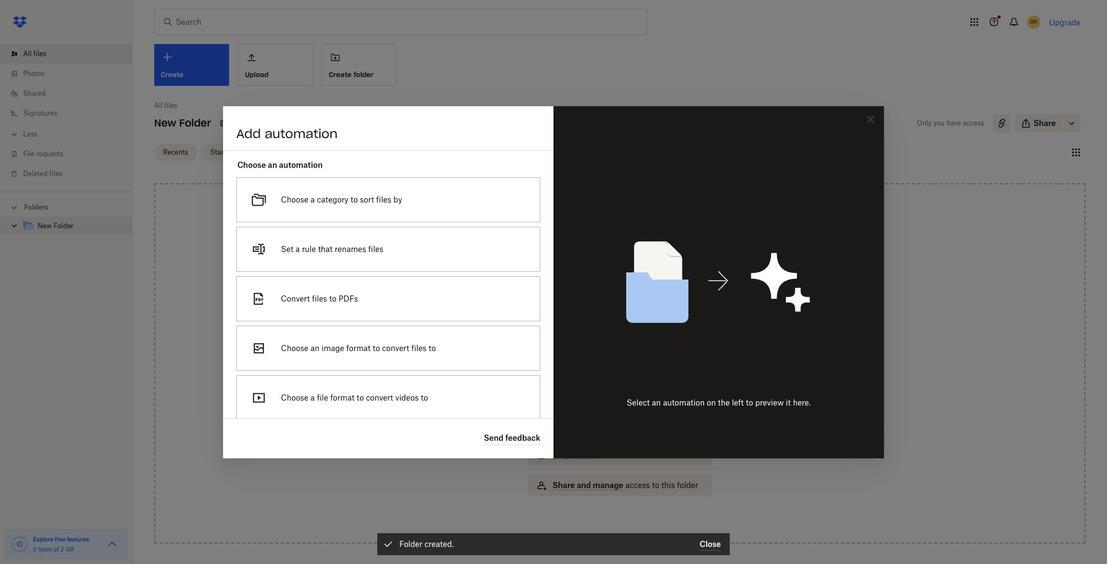Task type: describe. For each thing, give the bounding box(es) containing it.
create folder button
[[322, 44, 397, 86]]

be
[[613, 450, 622, 459]]

deleted files link
[[9, 164, 132, 184]]

format for image
[[346, 344, 371, 353]]

import
[[553, 419, 578, 429]]

2 vertical spatial this
[[662, 481, 675, 490]]

choose for choose an automation
[[237, 160, 266, 169]]

your
[[640, 388, 656, 398]]

choose for choose a category to sort files by
[[281, 195, 309, 204]]

rule
[[302, 244, 316, 254]]

alert containing close
[[377, 534, 730, 556]]

add
[[236, 126, 261, 141]]

folders button
[[0, 199, 132, 215]]

new inside 'link'
[[37, 222, 52, 230]]

new folder inside new folder 'link'
[[37, 222, 73, 230]]

1 horizontal spatial folder
[[179, 117, 211, 129]]

starred
[[210, 148, 234, 156]]

create
[[329, 70, 352, 79]]

a for category
[[311, 195, 315, 204]]

to inside the drop files here to upload, or use the 'upload' button
[[630, 293, 637, 302]]

choose for choose an image format to convert files to
[[281, 344, 309, 353]]

file requests link
[[9, 144, 132, 164]]

upgrade link
[[1049, 17, 1081, 27]]

add automation dialog
[[223, 106, 884, 524]]

0 vertical spatial automation
[[265, 126, 338, 141]]

automation for select an automation on the left to preview it here.
[[663, 398, 705, 407]]

less
[[23, 130, 37, 138]]

convert for videos
[[366, 393, 393, 402]]

folder created.
[[399, 540, 454, 549]]

request files to be added to this folder
[[553, 450, 695, 459]]

an for choose an image format to convert files to
[[311, 344, 320, 353]]

automation for choose an automation
[[279, 160, 323, 169]]

here
[[611, 293, 628, 302]]

files up recents
[[164, 101, 177, 110]]

shared
[[23, 89, 46, 98]]

1 horizontal spatial all
[[154, 101, 163, 110]]

signatures
[[23, 109, 57, 117]]

choose an automation
[[237, 160, 323, 169]]

files inside list item
[[33, 50, 46, 58]]

drop files here to upload, or use the 'upload' button
[[573, 293, 667, 314]]

files inside "more ways to add content" element
[[586, 450, 602, 459]]

choose for choose a file format to convert videos to
[[281, 393, 309, 402]]

0
[[33, 547, 37, 553]]

folders
[[24, 203, 48, 212]]

by
[[394, 195, 402, 204]]

request
[[553, 450, 584, 459]]

features
[[67, 537, 89, 543]]

preview
[[755, 398, 784, 407]]

2
[[60, 547, 64, 553]]

added
[[624, 450, 647, 459]]

choose an image format to convert files to
[[281, 344, 436, 353]]

pdfs
[[339, 294, 358, 303]]

it
[[786, 398, 791, 407]]

upload,
[[639, 293, 667, 302]]

convert for files
[[382, 344, 409, 353]]

close button
[[700, 538, 721, 551]]

the inside add automation dialog
[[718, 398, 730, 407]]

free
[[55, 537, 66, 543]]

1 horizontal spatial new folder
[[154, 117, 211, 129]]

files inside the drop files here to upload, or use the 'upload' button
[[593, 293, 609, 302]]

that
[[318, 244, 333, 254]]

signatures link
[[9, 104, 132, 123]]

files right deleted at the left top
[[49, 170, 62, 178]]

sort
[[360, 195, 374, 204]]

share button
[[1015, 115, 1063, 132]]

format for file
[[330, 393, 355, 402]]

deleted
[[23, 170, 48, 178]]

select
[[627, 398, 650, 407]]

convert
[[281, 294, 310, 303]]

files up videos
[[412, 344, 427, 353]]

send feedback button
[[484, 432, 540, 445]]

gb
[[65, 547, 74, 553]]

files right renames
[[368, 244, 383, 254]]

the inside the drop files here to upload, or use the 'upload' button
[[598, 305, 609, 314]]

1 horizontal spatial all files link
[[154, 100, 177, 111]]

import button
[[529, 413, 712, 435]]

drop
[[573, 293, 591, 302]]

only
[[917, 119, 932, 127]]

image
[[322, 344, 344, 353]]

0 vertical spatial new
[[154, 117, 176, 129]]

set a rule that renames files
[[281, 244, 383, 254]]

folder inside new folder 'link'
[[54, 222, 73, 230]]

set
[[281, 244, 294, 254]]

upgrade
[[1049, 17, 1081, 27]]

manage
[[593, 481, 623, 490]]

send feedback
[[484, 434, 540, 443]]

choose a category to sort files by
[[281, 195, 402, 204]]

you
[[934, 119, 945, 127]]

file
[[23, 150, 35, 158]]

add automation
[[236, 126, 338, 141]]

dropbox image
[[9, 11, 31, 33]]



Task type: locate. For each thing, give the bounding box(es) containing it.
recents
[[163, 148, 188, 156]]

only you have access
[[917, 119, 984, 127]]

new up recents
[[154, 117, 176, 129]]

2 vertical spatial a
[[311, 393, 315, 402]]

1 vertical spatial convert
[[366, 393, 393, 402]]

requests
[[36, 150, 63, 158]]

1 vertical spatial all files link
[[154, 100, 177, 111]]

have
[[947, 119, 961, 127]]

0 horizontal spatial the
[[598, 305, 609, 314]]

category
[[317, 195, 349, 204]]

1 vertical spatial automation
[[279, 160, 323, 169]]

0 horizontal spatial access
[[626, 481, 650, 490]]

choose
[[237, 160, 266, 169], [281, 195, 309, 204], [281, 344, 309, 353], [281, 393, 309, 402]]

0 horizontal spatial new folder
[[37, 222, 73, 230]]

1 horizontal spatial share
[[1034, 118, 1056, 128]]

desktop
[[658, 388, 687, 398]]

list containing all files
[[0, 37, 132, 192]]

1 vertical spatial a
[[296, 244, 300, 254]]

renames
[[335, 244, 366, 254]]

0 vertical spatial an
[[268, 160, 277, 169]]

on
[[707, 398, 716, 407]]

0 vertical spatial format
[[346, 344, 371, 353]]

access this folder from your desktop
[[553, 388, 687, 398]]

1 horizontal spatial access
[[963, 119, 984, 127]]

choose down add
[[237, 160, 266, 169]]

all
[[23, 50, 32, 58], [154, 101, 163, 110]]

close
[[700, 540, 721, 549]]

0 horizontal spatial folder
[[54, 222, 73, 230]]

a
[[311, 195, 315, 204], [296, 244, 300, 254], [311, 393, 315, 402]]

0 vertical spatial this
[[582, 388, 596, 398]]

of
[[54, 547, 59, 553]]

0 vertical spatial all files
[[23, 50, 46, 58]]

folder left created.
[[399, 540, 423, 549]]

1 horizontal spatial an
[[311, 344, 320, 353]]

quota usage element
[[11, 536, 29, 554]]

shared link
[[9, 84, 132, 104]]

to
[[351, 195, 358, 204], [630, 293, 637, 302], [329, 294, 337, 303], [373, 344, 380, 353], [429, 344, 436, 353], [357, 393, 364, 402], [421, 393, 428, 402], [746, 398, 753, 407], [604, 450, 611, 459], [649, 450, 656, 459], [652, 481, 660, 490]]

a right set
[[296, 244, 300, 254]]

from
[[621, 388, 638, 398]]

new down the folders
[[37, 222, 52, 230]]

1 horizontal spatial the
[[718, 398, 730, 407]]

or
[[573, 305, 581, 314]]

select an automation on the left to preview it here.
[[627, 398, 811, 407]]

choose down choose an automation
[[281, 195, 309, 204]]

0 vertical spatial new folder
[[154, 117, 211, 129]]

all files link up shared link
[[9, 44, 132, 64]]

photos link
[[9, 64, 132, 84]]

2 vertical spatial automation
[[663, 398, 705, 407]]

access for have
[[963, 119, 984, 127]]

explore free features 0 bytes of 2 gb
[[33, 537, 89, 553]]

this right added
[[658, 450, 672, 459]]

0 horizontal spatial all files
[[23, 50, 46, 58]]

an down add automation
[[268, 160, 277, 169]]

share for share and manage access to this folder
[[553, 481, 575, 490]]

1 vertical spatial new
[[37, 222, 52, 230]]

an for choose an automation
[[268, 160, 277, 169]]

0 horizontal spatial share
[[553, 481, 575, 490]]

all files
[[23, 50, 46, 58], [154, 101, 177, 110]]

explore
[[33, 537, 54, 543]]

0 horizontal spatial all files link
[[9, 44, 132, 64]]

starred button
[[201, 144, 243, 161]]

convert
[[382, 344, 409, 353], [366, 393, 393, 402]]

automation down add automation
[[279, 160, 323, 169]]

all files up photos
[[23, 50, 46, 58]]

bytes
[[38, 547, 52, 553]]

share inside "more ways to add content" element
[[553, 481, 575, 490]]

convert left videos
[[366, 393, 393, 402]]

new folder
[[154, 117, 211, 129], [37, 222, 73, 230]]

0 vertical spatial a
[[311, 195, 315, 204]]

2 horizontal spatial folder
[[399, 540, 423, 549]]

recents button
[[154, 144, 197, 161]]

0 vertical spatial share
[[1034, 118, 1056, 128]]

automation
[[265, 126, 338, 141], [279, 160, 323, 169], [663, 398, 705, 407]]

automation up choose an automation
[[265, 126, 338, 141]]

an down your
[[652, 398, 661, 407]]

choose a file format to convert videos to
[[281, 393, 428, 402]]

a for file
[[311, 393, 315, 402]]

use
[[583, 305, 596, 314]]

2 vertical spatial folder
[[399, 540, 423, 549]]

1 vertical spatial an
[[311, 344, 320, 353]]

0 vertical spatial access
[[963, 119, 984, 127]]

file
[[317, 393, 328, 402]]

here.
[[793, 398, 811, 407]]

1 vertical spatial the
[[718, 398, 730, 407]]

choose left file
[[281, 393, 309, 402]]

folder down folders button at the left top of the page
[[54, 222, 73, 230]]

access inside "more ways to add content" element
[[626, 481, 650, 490]]

all files link up recents
[[154, 100, 177, 111]]

all up photos
[[23, 50, 32, 58]]

1 vertical spatial format
[[330, 393, 355, 402]]

all files up recents
[[154, 101, 177, 110]]

1 vertical spatial all files
[[154, 101, 177, 110]]

folder up recents
[[179, 117, 211, 129]]

button
[[643, 305, 667, 314]]

1 vertical spatial share
[[553, 481, 575, 490]]

file requests
[[23, 150, 63, 158]]

files left by
[[376, 195, 391, 204]]

files up photos
[[33, 50, 46, 58]]

list
[[0, 37, 132, 192]]

share and manage access to this folder
[[553, 481, 698, 490]]

access for manage
[[626, 481, 650, 490]]

a for rule
[[296, 244, 300, 254]]

this
[[582, 388, 596, 398], [658, 450, 672, 459], [662, 481, 675, 490]]

0 vertical spatial the
[[598, 305, 609, 314]]

folder inside button
[[354, 70, 374, 79]]

0 horizontal spatial new
[[37, 222, 52, 230]]

an for select an automation on the left to preview it here.
[[652, 398, 661, 407]]

access
[[553, 388, 580, 398]]

0 vertical spatial folder
[[179, 117, 211, 129]]

0 vertical spatial convert
[[382, 344, 409, 353]]

new folder link
[[22, 219, 123, 234]]

format right file
[[330, 393, 355, 402]]

created.
[[425, 540, 454, 549]]

access right have at the right of the page
[[963, 119, 984, 127]]

files up use on the bottom right of the page
[[593, 293, 609, 302]]

1 vertical spatial folder
[[54, 222, 73, 230]]

and
[[577, 481, 591, 490]]

all files list item
[[0, 44, 132, 64]]

'upload'
[[612, 305, 641, 314]]

automation down 'desktop'
[[663, 398, 705, 407]]

photos
[[23, 69, 45, 78]]

choose left image
[[281, 344, 309, 353]]

1 horizontal spatial new
[[154, 117, 176, 129]]

new folder up recents
[[154, 117, 211, 129]]

0 vertical spatial all files link
[[9, 44, 132, 64]]

all up recents button
[[154, 101, 163, 110]]

0 horizontal spatial an
[[268, 160, 277, 169]]

files
[[33, 50, 46, 58], [164, 101, 177, 110], [49, 170, 62, 178], [376, 195, 391, 204], [368, 244, 383, 254], [593, 293, 609, 302], [312, 294, 327, 303], [412, 344, 427, 353], [586, 450, 602, 459]]

files left the be
[[586, 450, 602, 459]]

0 horizontal spatial all
[[23, 50, 32, 58]]

1 horizontal spatial all files
[[154, 101, 177, 110]]

1 vertical spatial all
[[154, 101, 163, 110]]

convert up videos
[[382, 344, 409, 353]]

left
[[732, 398, 744, 407]]

this right access
[[582, 388, 596, 398]]

2 vertical spatial an
[[652, 398, 661, 407]]

format
[[346, 344, 371, 353], [330, 393, 355, 402]]

feedback
[[506, 434, 540, 443]]

the right on
[[718, 398, 730, 407]]

2 horizontal spatial an
[[652, 398, 661, 407]]

files right convert
[[312, 294, 327, 303]]

share for share
[[1034, 118, 1056, 128]]

less image
[[9, 129, 20, 140]]

deleted files
[[23, 170, 62, 178]]

0 vertical spatial all
[[23, 50, 32, 58]]

a left file
[[311, 393, 315, 402]]

send
[[484, 434, 504, 443]]

convert files to pdfs
[[281, 294, 358, 303]]

access right manage
[[626, 481, 650, 490]]

a left category at the top
[[311, 195, 315, 204]]

more ways to add content element
[[526, 359, 714, 508]]

1 vertical spatial access
[[626, 481, 650, 490]]

alert
[[377, 534, 730, 556]]

folder
[[179, 117, 211, 129], [54, 222, 73, 230], [399, 540, 423, 549]]

this down the request files to be added to this folder
[[662, 481, 675, 490]]

all files link
[[9, 44, 132, 64], [154, 100, 177, 111]]

all inside list item
[[23, 50, 32, 58]]

new folder down folders button at the left top of the page
[[37, 222, 73, 230]]

1 vertical spatial this
[[658, 450, 672, 459]]

share
[[1034, 118, 1056, 128], [553, 481, 575, 490]]

1 vertical spatial new folder
[[37, 222, 73, 230]]

an left image
[[311, 344, 320, 353]]

folder
[[354, 70, 374, 79], [598, 388, 619, 398], [674, 450, 695, 459], [677, 481, 698, 490]]

format right image
[[346, 344, 371, 353]]

new
[[154, 117, 176, 129], [37, 222, 52, 230]]

videos
[[395, 393, 419, 402]]

share inside button
[[1034, 118, 1056, 128]]

create folder
[[329, 70, 374, 79]]

the right use on the bottom right of the page
[[598, 305, 609, 314]]

all files inside list item
[[23, 50, 46, 58]]



Task type: vqa. For each thing, say whether or not it's contained in the screenshot.
the Set
yes



